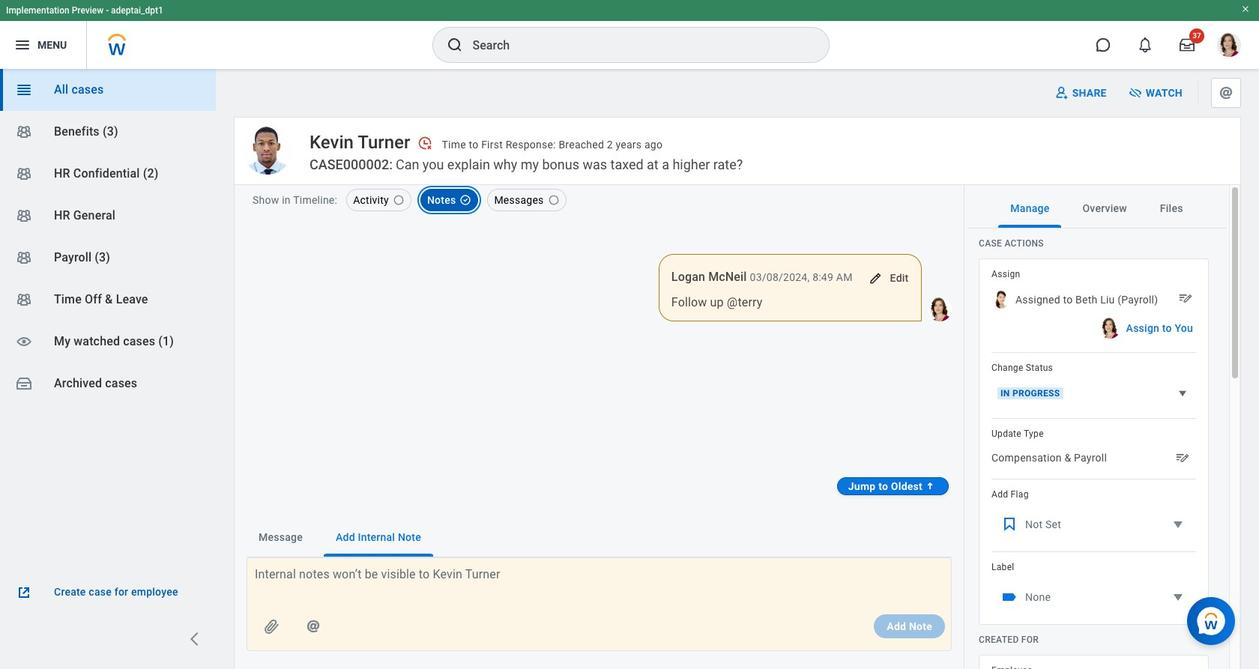 Task type: describe. For each thing, give the bounding box(es) containing it.
to for assigned
[[1063, 294, 1073, 306]]

contact card matrix manager image
[[15, 207, 33, 225]]

media mylearning image
[[1001, 516, 1019, 534]]

type
[[1024, 429, 1044, 439]]

progress
[[1013, 388, 1060, 399]]

liu
[[1101, 294, 1115, 306]]

assign for assign
[[992, 269, 1021, 280]]

1 vertical spatial cases
[[123, 334, 155, 349]]

invisible image
[[1128, 85, 1143, 100]]

notifications large image
[[1138, 37, 1153, 52]]

my
[[521, 157, 539, 172]]

assigned to beth liu (payroll)
[[1016, 294, 1158, 306]]

all
[[54, 82, 68, 97]]

8:49
[[813, 271, 834, 283]]

flag
[[1011, 490, 1029, 500]]

tag image
[[1001, 588, 1019, 606]]

update type
[[992, 429, 1044, 439]]

hr for hr general
[[54, 208, 70, 223]]

notes
[[427, 194, 456, 206]]

kevin
[[310, 132, 354, 153]]

hr general
[[54, 208, 115, 223]]

none button
[[992, 579, 1196, 615]]

& inside button
[[1065, 452, 1072, 464]]

response:
[[506, 139, 556, 151]]

preview
[[72, 5, 104, 16]]

2
[[607, 139, 613, 151]]

all cases
[[54, 82, 104, 97]]

bonus
[[542, 157, 579, 172]]

contact card matrix manager image for hr
[[15, 165, 33, 183]]

assign for assign to you
[[1126, 322, 1160, 334]]

message button
[[247, 518, 315, 557]]

payroll (3) link
[[0, 237, 216, 279]]

add internal note tab panel
[[247, 558, 952, 669]]

note inside button
[[909, 621, 933, 633]]

add note
[[887, 621, 933, 633]]

created for
[[979, 635, 1039, 645]]

my
[[54, 334, 71, 349]]

label
[[992, 562, 1015, 573]]

follow up @terry
[[672, 295, 763, 310]]

oldest
[[891, 480, 923, 492]]

time to first response: breached 2 years ago
[[442, 139, 663, 151]]

archived
[[54, 376, 102, 391]]

share button
[[1049, 81, 1116, 105]]

check circle image
[[460, 194, 472, 206]]

at tag mention image
[[304, 618, 322, 636]]

update
[[992, 429, 1022, 439]]

not set button
[[992, 507, 1196, 543]]

grid view image
[[15, 81, 33, 99]]

add for add note
[[887, 621, 907, 633]]

jump
[[848, 480, 876, 492]]

watch
[[1146, 87, 1183, 99]]

37
[[1193, 31, 1202, 40]]

to for assign
[[1163, 322, 1172, 334]]

sort up image
[[923, 479, 938, 494]]

share
[[1073, 87, 1107, 99]]

profile logan mcneil image
[[1217, 33, 1241, 60]]

-
[[106, 5, 109, 16]]

clock x image
[[418, 136, 433, 151]]

create
[[54, 586, 86, 598]]

Activity button
[[346, 189, 411, 211]]

hr confidential (2)
[[54, 166, 159, 181]]

caret down image
[[1169, 516, 1187, 534]]

archived cases link
[[0, 363, 216, 405]]

add for add flag
[[992, 490, 1009, 500]]

list containing all cases
[[0, 69, 216, 405]]

time off & leave
[[54, 292, 148, 307]]

case
[[979, 238, 1002, 249]]

messages
[[494, 194, 544, 206]]

case header element
[[234, 117, 1241, 185]]

payroll (3)
[[54, 250, 110, 265]]

rate?
[[714, 157, 743, 172]]

all cases link
[[0, 69, 216, 111]]

status
[[1026, 363, 1053, 373]]

tab list for manage tab panel
[[968, 189, 1226, 229]]

contact card matrix manager image for time
[[15, 291, 33, 309]]

show
[[253, 194, 279, 206]]

files button
[[1148, 189, 1195, 228]]

radio mobile image for activity
[[393, 194, 405, 206]]

add internal note button
[[324, 518, 433, 557]]

radio mobile image for messages
[[548, 194, 560, 206]]

you
[[1175, 322, 1193, 334]]

activity
[[353, 194, 389, 206]]

my watched cases (1)
[[54, 334, 174, 349]]

watched
[[74, 334, 120, 349]]

text edit image for assigned to beth liu (payroll)
[[1178, 291, 1193, 306]]

:
[[389, 157, 393, 172]]

to for time
[[469, 139, 479, 151]]

watch button
[[1122, 81, 1192, 105]]

inbox image
[[15, 375, 33, 393]]

explain
[[447, 157, 490, 172]]

@terry
[[727, 295, 763, 310]]

assign to you button
[[989, 313, 1196, 343]]

hr confidential (2) link
[[0, 153, 216, 195]]

you
[[423, 157, 444, 172]]

taxed
[[611, 157, 644, 172]]

manage
[[1011, 202, 1050, 214]]

upload clip image
[[262, 618, 280, 636]]

files
[[1160, 202, 1183, 214]]

general
[[73, 208, 115, 223]]

case000002 : can you explain why my bonus was taxed at a higher rate?
[[310, 157, 743, 172]]

cases for archived cases
[[105, 376, 137, 391]]

Internal notes won't be visible to Kevin Turner text field
[[255, 566, 951, 602]]

compensation & payroll
[[992, 452, 1107, 464]]

to for jump
[[879, 480, 888, 492]]

timeline:
[[293, 194, 337, 206]]

(3) for payroll (3)
[[95, 250, 110, 265]]



Task type: locate. For each thing, give the bounding box(es) containing it.
add flag
[[992, 490, 1029, 500]]

1 vertical spatial time
[[54, 292, 82, 307]]

main content containing logan mcneil
[[235, 185, 964, 669]]

1 horizontal spatial time
[[442, 139, 466, 151]]

1 horizontal spatial for
[[1022, 635, 1039, 645]]

0 vertical spatial caret down image
[[1175, 386, 1190, 401]]

edit
[[890, 272, 909, 284]]

1 vertical spatial for
[[1022, 635, 1039, 645]]

time inside list
[[54, 292, 82, 307]]

for inside manage tab panel
[[1022, 635, 1039, 645]]

text edit image inside assigned to beth liu (payroll) button
[[1178, 291, 1193, 306]]

0 vertical spatial cases
[[72, 82, 104, 97]]

add inside button
[[887, 621, 907, 633]]

0 horizontal spatial tab list
[[247, 518, 952, 558]]

menu banner
[[0, 0, 1259, 69]]

tab list for add internal note tab panel
[[247, 518, 952, 558]]

overview button
[[1071, 189, 1139, 228]]

radio mobile image inside activity button
[[393, 194, 405, 206]]

cases left (1)
[[123, 334, 155, 349]]

hr down benefits
[[54, 166, 70, 181]]

created
[[979, 635, 1019, 645]]

caret down image inside none button
[[1169, 588, 1187, 606]]

2 radio mobile image from the left
[[548, 194, 560, 206]]

03/08/2024,
[[750, 271, 810, 283]]

add internal note
[[336, 531, 421, 543]]

1 vertical spatial payroll
[[1074, 452, 1107, 464]]

contact card matrix manager image inside hr confidential (2) link
[[15, 165, 33, 183]]

implementation
[[6, 5, 69, 16]]

manage button
[[999, 189, 1062, 228]]

at
[[647, 157, 659, 172]]

jump to oldest button
[[837, 477, 949, 495]]

was
[[583, 157, 607, 172]]

caret down image
[[1175, 386, 1190, 401], [1169, 588, 1187, 606]]

user plus image
[[1055, 85, 1070, 100]]

0 vertical spatial &
[[105, 292, 113, 307]]

0 vertical spatial time
[[442, 139, 466, 151]]

contact card matrix manager image inside benefits (3) link
[[15, 123, 33, 141]]

assign down '(payroll)'
[[1126, 322, 1160, 334]]

contact card matrix manager image inside payroll (3) link
[[15, 249, 33, 267]]

to right "jump" at bottom
[[879, 480, 888, 492]]

assign down the case actions
[[992, 269, 1021, 280]]

am
[[836, 271, 853, 283]]

contact card matrix manager image inside the time off & leave link
[[15, 291, 33, 309]]

up
[[710, 295, 724, 310]]

why
[[494, 157, 517, 172]]

confidential
[[73, 166, 140, 181]]

caret down image down you
[[1175, 386, 1190, 401]]

benefits (3) link
[[0, 111, 216, 153]]

contact card matrix manager image down contact card matrix manager icon
[[15, 249, 33, 267]]

time left off
[[54, 292, 82, 307]]

my watched cases (1) link
[[0, 321, 216, 363]]

implementation preview -   adeptai_dpt1
[[6, 5, 163, 16]]

inbox large image
[[1180, 37, 1195, 52]]

0 vertical spatial for
[[114, 586, 128, 598]]

compensation & payroll button
[[989, 446, 1193, 470]]

0 horizontal spatial assign
[[992, 269, 1021, 280]]

created for element
[[979, 634, 1209, 669]]

1 horizontal spatial tab list
[[968, 189, 1226, 229]]

1 vertical spatial caret down image
[[1169, 588, 1187, 606]]

note inside button
[[398, 531, 421, 543]]

tab list
[[968, 189, 1226, 229], [247, 518, 952, 558]]

0 horizontal spatial &
[[105, 292, 113, 307]]

benefits (3)
[[54, 124, 118, 139]]

0 horizontal spatial time
[[54, 292, 82, 307]]

contact card matrix manager image up the visible image
[[15, 291, 33, 309]]

0 vertical spatial assign
[[992, 269, 1021, 280]]

change
[[992, 363, 1024, 373]]

& right off
[[105, 292, 113, 307]]

create case for employee
[[54, 586, 178, 598]]

time up explain
[[442, 139, 466, 151]]

hr
[[54, 166, 70, 181], [54, 208, 70, 223]]

list
[[0, 69, 216, 405], [337, 189, 566, 215], [989, 268, 1196, 615]]

assigned
[[1016, 294, 1061, 306]]

case
[[89, 586, 112, 598]]

assign to you
[[1126, 322, 1193, 334]]

in
[[1001, 388, 1010, 399]]

time inside case header element
[[442, 139, 466, 151]]

caret down image down caret down icon on the right bottom of the page
[[1169, 588, 1187, 606]]

for
[[114, 586, 128, 598], [1022, 635, 1039, 645]]

chevron right image
[[186, 630, 204, 648]]

show in timeline:
[[253, 194, 337, 206]]

at tag mention image
[[1217, 84, 1235, 102]]

assign inside button
[[1126, 322, 1160, 334]]

1 vertical spatial note
[[909, 621, 933, 633]]

benefits
[[54, 124, 100, 139]]

set
[[1046, 519, 1062, 531]]

3 contact card matrix manager image from the top
[[15, 249, 33, 267]]

0 vertical spatial text edit image
[[1178, 291, 1193, 306]]

4 contact card matrix manager image from the top
[[15, 291, 33, 309]]

visible image
[[15, 333, 33, 351]]

2 hr from the top
[[54, 208, 70, 223]]

contact card matrix manager image
[[15, 123, 33, 141], [15, 165, 33, 183], [15, 249, 33, 267], [15, 291, 33, 309]]

radio mobile image right activity
[[393, 194, 405, 206]]

time for time to first response: breached 2 years ago
[[442, 139, 466, 151]]

(3) right benefits
[[103, 124, 118, 139]]

not set
[[1026, 519, 1062, 531]]

0 horizontal spatial radio mobile image
[[393, 194, 405, 206]]

radio mobile image right the messages
[[548, 194, 560, 206]]

hr for hr confidential (2)
[[54, 166, 70, 181]]

(3)
[[103, 124, 118, 139], [95, 250, 110, 265]]

0 vertical spatial add
[[992, 490, 1009, 500]]

1 horizontal spatial payroll
[[1074, 452, 1107, 464]]

2 contact card matrix manager image from the top
[[15, 165, 33, 183]]

case actions
[[979, 238, 1044, 249]]

logan
[[672, 270, 705, 284]]

1 vertical spatial hr
[[54, 208, 70, 223]]

(1)
[[158, 334, 174, 349]]

0 horizontal spatial for
[[114, 586, 128, 598]]

Search Workday  search field
[[473, 28, 798, 61]]

1 horizontal spatial list
[[337, 189, 566, 215]]

37 button
[[1171, 28, 1205, 61]]

to left first
[[469, 139, 479, 151]]

case000002
[[310, 157, 389, 172]]

0 horizontal spatial note
[[398, 531, 421, 543]]

1 radio mobile image from the left
[[393, 194, 405, 206]]

(3) down hr general link
[[95, 250, 110, 265]]

list inside case actions element
[[989, 268, 1196, 615]]

can
[[396, 157, 419, 172]]

1 hr from the top
[[54, 166, 70, 181]]

1 horizontal spatial assign
[[1126, 322, 1160, 334]]

cases right all
[[72, 82, 104, 97]]

1 horizontal spatial radio mobile image
[[548, 194, 560, 206]]

add for add internal note
[[336, 531, 355, 543]]

1 horizontal spatial note
[[909, 621, 933, 633]]

2 vertical spatial add
[[887, 621, 907, 633]]

time
[[442, 139, 466, 151], [54, 292, 82, 307]]

caret down image inside in progress button
[[1175, 386, 1190, 401]]

higher
[[673, 157, 710, 172]]

0 vertical spatial payroll
[[54, 250, 92, 265]]

ago
[[645, 139, 663, 151]]

add
[[992, 490, 1009, 500], [336, 531, 355, 543], [887, 621, 907, 633]]

hr left the general
[[54, 208, 70, 223]]

tab list inside "main content"
[[247, 518, 952, 558]]

1 vertical spatial tab list
[[247, 518, 952, 558]]

change status
[[992, 363, 1053, 373]]

in progress
[[1001, 388, 1060, 399]]

text edit image
[[1178, 291, 1193, 306], [1175, 451, 1190, 466]]

none
[[1026, 591, 1051, 603]]

tab list containing message
[[247, 518, 952, 558]]

payroll inside button
[[1074, 452, 1107, 464]]

list for case actions
[[989, 268, 1196, 615]]

2 horizontal spatial add
[[992, 490, 1009, 500]]

to left you
[[1163, 322, 1172, 334]]

to inside button
[[879, 480, 888, 492]]

contact card matrix manager image up contact card matrix manager icon
[[15, 165, 33, 183]]

text edit image for compensation & payroll
[[1175, 451, 1190, 466]]

add inside list
[[992, 490, 1009, 500]]

off
[[85, 292, 102, 307]]

1 vertical spatial assign
[[1126, 322, 1160, 334]]

employee
[[131, 586, 178, 598]]

1 vertical spatial &
[[1065, 452, 1072, 464]]

breached
[[559, 139, 604, 151]]

list inside "main content"
[[337, 189, 566, 215]]

time off & leave link
[[0, 279, 216, 321]]

0 vertical spatial (3)
[[103, 124, 118, 139]]

tab list containing manage
[[968, 189, 1226, 229]]

time for time off & leave
[[54, 292, 82, 307]]

0 horizontal spatial list
[[0, 69, 216, 405]]

turner
[[358, 132, 410, 153]]

list for show in timeline:
[[337, 189, 566, 215]]

0 vertical spatial hr
[[54, 166, 70, 181]]

archived cases
[[54, 376, 137, 391]]

contact card matrix manager image down grid view image
[[15, 123, 33, 141]]

beth
[[1076, 294, 1098, 306]]

follow
[[672, 295, 707, 310]]

radio mobile image
[[393, 194, 405, 206], [548, 194, 560, 206]]

(payroll)
[[1118, 294, 1158, 306]]

1 vertical spatial text edit image
[[1175, 451, 1190, 466]]

(3) for benefits (3)
[[103, 124, 118, 139]]

1 vertical spatial add
[[336, 531, 355, 543]]

to left beth
[[1063, 294, 1073, 306]]

1 contact card matrix manager image from the top
[[15, 123, 33, 141]]

add note button
[[874, 615, 945, 639]]

in
[[282, 194, 291, 206]]

menu
[[37, 39, 67, 51]]

close environment banner image
[[1241, 4, 1250, 13]]

ext link image
[[15, 584, 33, 602]]

2 vertical spatial cases
[[105, 376, 137, 391]]

internal
[[358, 531, 395, 543]]

main content
[[235, 185, 964, 669]]

text edit image up caret down icon on the right bottom of the page
[[1175, 451, 1190, 466]]

note
[[398, 531, 421, 543], [909, 621, 933, 633]]

for right created in the right bottom of the page
[[1022, 635, 1039, 645]]

2 horizontal spatial list
[[989, 268, 1196, 615]]

1 horizontal spatial &
[[1065, 452, 1072, 464]]

0 horizontal spatial payroll
[[54, 250, 92, 265]]

for right case on the left bottom
[[114, 586, 128, 598]]

kevin turner
[[310, 132, 410, 153]]

edit image
[[868, 271, 883, 286]]

0 vertical spatial tab list
[[968, 189, 1226, 229]]

0 horizontal spatial add
[[336, 531, 355, 543]]

contact card matrix manager image for payroll
[[15, 249, 33, 267]]

radio mobile image inside messages button
[[548, 194, 560, 206]]

assigned to beth liu (payroll) button
[[989, 286, 1196, 313]]

cases down my watched cases (1)
[[105, 376, 137, 391]]

cases inside "link"
[[72, 82, 104, 97]]

1 horizontal spatial add
[[887, 621, 907, 633]]

text edit image up you
[[1178, 291, 1193, 306]]

justify image
[[13, 36, 31, 54]]

mcneil
[[709, 270, 747, 284]]

search image
[[446, 36, 464, 54]]

Notes button
[[420, 189, 479, 211]]

0 vertical spatial note
[[398, 531, 421, 543]]

manage tab panel
[[968, 238, 1226, 669]]

list containing activity
[[337, 189, 566, 215]]

1 vertical spatial (3)
[[95, 250, 110, 265]]

& right compensation
[[1065, 452, 1072, 464]]

text edit image inside compensation & payroll button
[[1175, 451, 1190, 466]]

contact card matrix manager image for benefits
[[15, 123, 33, 141]]

create case for employee link
[[15, 584, 201, 602]]

add inside button
[[336, 531, 355, 543]]

list containing assigned to beth liu (payroll)
[[989, 268, 1196, 615]]

actions
[[1005, 238, 1044, 249]]

cases for all cases
[[72, 82, 104, 97]]

to inside case header element
[[469, 139, 479, 151]]

a
[[662, 157, 669, 172]]

case actions element
[[979, 238, 1209, 625]]

payroll
[[54, 250, 92, 265], [1074, 452, 1107, 464]]

Messages button
[[488, 189, 566, 211]]



Task type: vqa. For each thing, say whether or not it's contained in the screenshot.
Browse All 'link'
no



